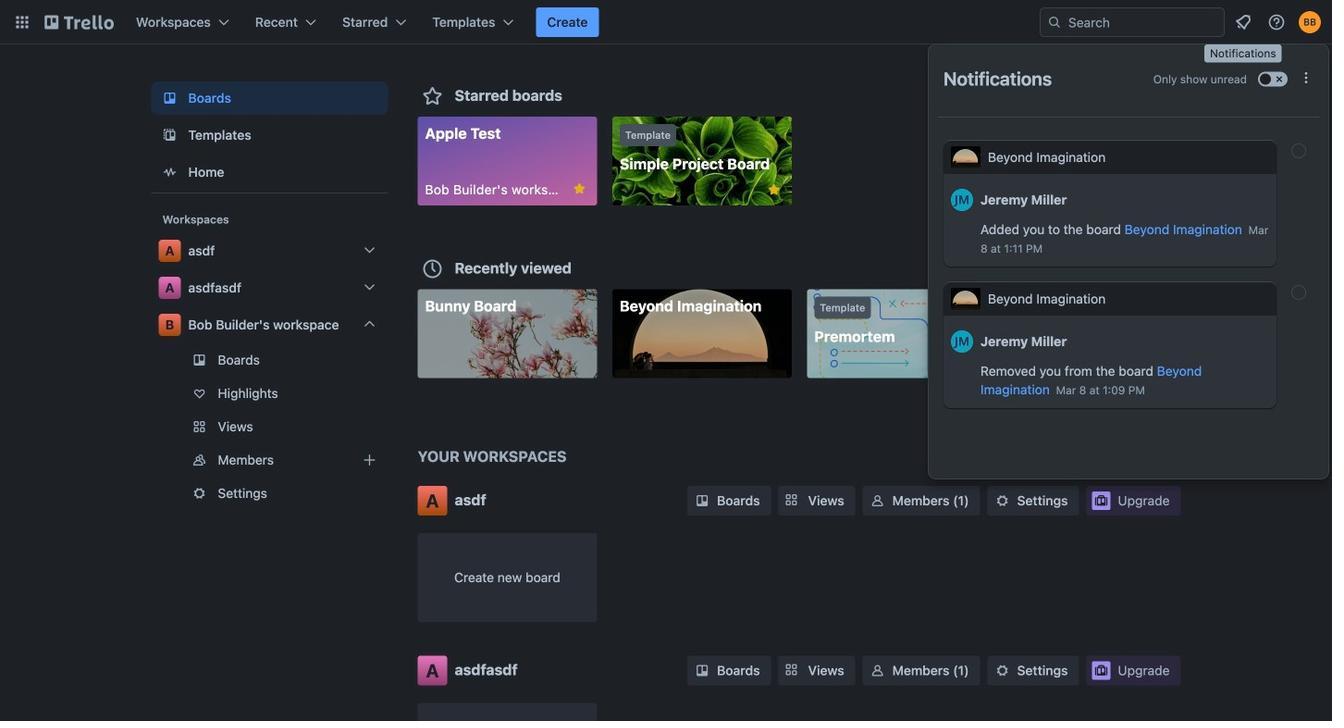 Task type: vqa. For each thing, say whether or not it's contained in the screenshot.
James Peterson (jamespeterson93) image
no



Task type: describe. For each thing, give the bounding box(es) containing it.
1 horizontal spatial sm image
[[869, 491, 887, 510]]

0 horizontal spatial click to unstar this board. it will be removed from your starred list. image
[[571, 180, 588, 197]]

2 horizontal spatial sm image
[[994, 491, 1012, 510]]

1 horizontal spatial sm image
[[869, 661, 887, 680]]

1 horizontal spatial click to unstar this board. it will be removed from your starred list. image
[[766, 181, 783, 198]]

template board image
[[159, 124, 181, 146]]

1 jeremy miller (jeremymiller198) image from the top
[[951, 186, 974, 214]]

0 horizontal spatial sm image
[[693, 661, 712, 680]]

bob builder (bobbuilder40) image
[[1299, 11, 1322, 33]]



Task type: locate. For each thing, give the bounding box(es) containing it.
back to home image
[[44, 7, 114, 37]]

0 horizontal spatial sm image
[[693, 491, 712, 510]]

board image
[[159, 87, 181, 109]]

jeremy miller (jeremymiller198) image
[[951, 186, 974, 214], [951, 328, 974, 355]]

search image
[[1048, 15, 1063, 30]]

Search field
[[1063, 9, 1225, 35]]

add image
[[359, 449, 381, 471]]

2 horizontal spatial sm image
[[994, 661, 1012, 680]]

home image
[[159, 161, 181, 183]]

click to unstar this board. it will be removed from your starred list. image
[[571, 180, 588, 197], [766, 181, 783, 198]]

0 vertical spatial jeremy miller (jeremymiller198) image
[[951, 186, 974, 214]]

0 notifications image
[[1233, 11, 1255, 33]]

tooltip
[[1205, 44, 1283, 63]]

open information menu image
[[1268, 13, 1287, 31]]

primary element
[[0, 0, 1333, 44]]

sm image
[[869, 491, 887, 510], [693, 661, 712, 680], [994, 661, 1012, 680]]

2 jeremy miller (jeremymiller198) image from the top
[[951, 328, 974, 355]]

1 vertical spatial jeremy miller (jeremymiller198) image
[[951, 328, 974, 355]]

sm image
[[693, 491, 712, 510], [994, 491, 1012, 510], [869, 661, 887, 680]]



